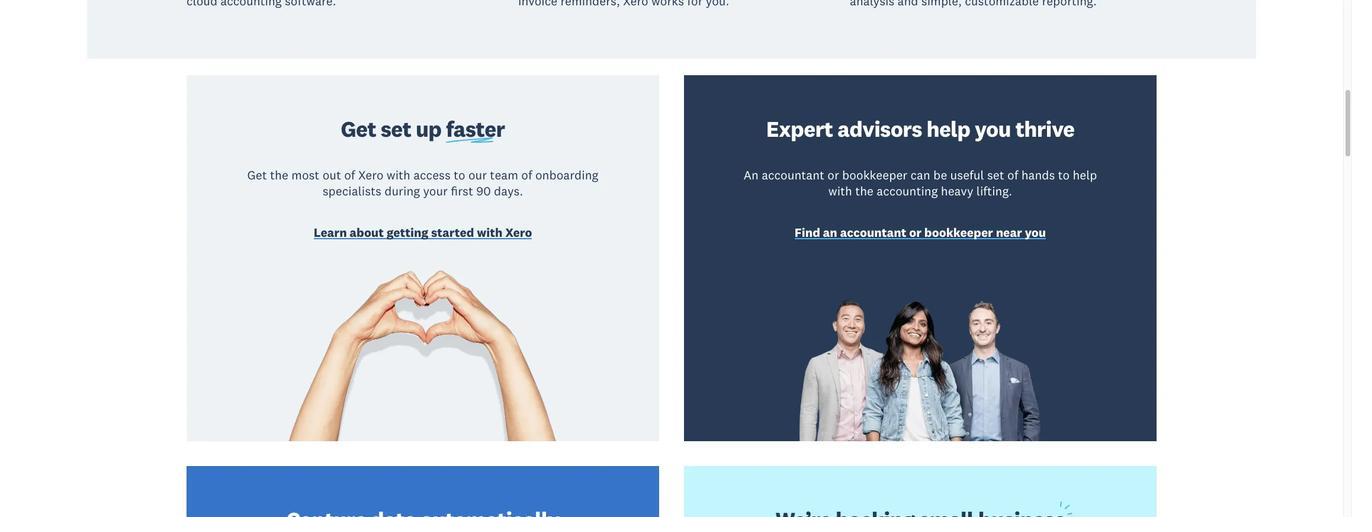 Task type: vqa. For each thing, say whether or not it's contained in the screenshot.
Try Xero For Free link to the left
no



Task type: locate. For each thing, give the bounding box(es) containing it.
or down expert
[[828, 167, 840, 183]]

0 vertical spatial accountant
[[762, 167, 825, 183]]

to
[[454, 167, 466, 183], [1059, 167, 1070, 183]]

or
[[828, 167, 840, 183], [910, 224, 922, 240]]

1 horizontal spatial of
[[522, 167, 533, 183]]

or down accounting
[[910, 224, 922, 240]]

0 horizontal spatial or
[[828, 167, 840, 183]]

1 horizontal spatial with
[[477, 224, 503, 240]]

most
[[292, 167, 320, 183]]

during
[[385, 183, 420, 199]]

of up specialists
[[344, 167, 355, 183]]

advisors
[[838, 115, 923, 143]]

about
[[350, 224, 384, 240]]

the left accounting
[[856, 183, 874, 199]]

2 horizontal spatial of
[[1008, 167, 1019, 183]]

1 horizontal spatial help
[[1073, 167, 1098, 183]]

of up the lifting.
[[1008, 167, 1019, 183]]

help
[[927, 115, 971, 143], [1073, 167, 1098, 183]]

0 horizontal spatial of
[[344, 167, 355, 183]]

with up during
[[387, 167, 411, 183]]

1 vertical spatial or
[[910, 224, 922, 240]]

team
[[490, 167, 519, 183]]

bookkeeper inside an accountant or bookkeeper can be useful set of hands to help with the accounting heavy lifting.
[[843, 167, 908, 183]]

you left the thrive at top
[[975, 115, 1011, 143]]

0 horizontal spatial the
[[270, 167, 288, 183]]

xero for of
[[358, 167, 384, 183]]

bookkeeper up accounting
[[843, 167, 908, 183]]

of right "team" at the left of the page
[[522, 167, 533, 183]]

with inside 'get the most out of xero with access to our team of onboarding specialists during your first 90 days.'
[[387, 167, 411, 183]]

to up first
[[454, 167, 466, 183]]

to right hands on the right of the page
[[1059, 167, 1070, 183]]

days.
[[494, 183, 523, 199]]

1 horizontal spatial bookkeeper
[[925, 224, 994, 240]]

find an accountant or bookkeeper near you
[[795, 224, 1047, 240]]

access
[[414, 167, 451, 183]]

2 horizontal spatial with
[[829, 183, 853, 199]]

accountant
[[762, 167, 825, 183], [841, 224, 907, 240]]

with inside an accountant or bookkeeper can be useful set of hands to help with the accounting heavy lifting.
[[829, 183, 853, 199]]

xero inside 'get the most out of xero with access to our team of onboarding specialists during your first 90 days.'
[[358, 167, 384, 183]]

2 to from the left
[[1059, 167, 1070, 183]]

1 vertical spatial bookkeeper
[[925, 224, 994, 240]]

xero inside learn about getting started with xero link
[[506, 224, 532, 240]]

hands
[[1022, 167, 1056, 183]]

help up the be
[[927, 115, 971, 143]]

0 horizontal spatial you
[[975, 115, 1011, 143]]

your
[[423, 183, 448, 199]]

1 horizontal spatial to
[[1059, 167, 1070, 183]]

0 horizontal spatial with
[[387, 167, 411, 183]]

the inside an accountant or bookkeeper can be useful set of hands to help with the accounting heavy lifting.
[[856, 183, 874, 199]]

0 horizontal spatial set
[[381, 115, 412, 143]]

or inside an accountant or bookkeeper can be useful set of hands to help with the accounting heavy lifting.
[[828, 167, 840, 183]]

of
[[344, 167, 355, 183], [522, 167, 533, 183], [1008, 167, 1019, 183]]

1 vertical spatial set
[[988, 167, 1005, 183]]

0 vertical spatial get
[[341, 115, 376, 143]]

1 vertical spatial xero
[[506, 224, 532, 240]]

90
[[477, 183, 491, 199]]

set left up
[[381, 115, 412, 143]]

1 horizontal spatial set
[[988, 167, 1005, 183]]

the left most
[[270, 167, 288, 183]]

bookkeeper down heavy
[[925, 224, 994, 240]]

0 horizontal spatial accountant
[[762, 167, 825, 183]]

first
[[451, 183, 473, 199]]

with up the an
[[829, 183, 853, 199]]

faster
[[446, 115, 505, 143]]

to inside an accountant or bookkeeper can be useful set of hands to help with the accounting heavy lifting.
[[1059, 167, 1070, 183]]

you
[[975, 115, 1011, 143], [1026, 224, 1047, 240]]

1 vertical spatial get
[[247, 167, 267, 183]]

the
[[270, 167, 288, 183], [856, 183, 874, 199]]

0 vertical spatial xero
[[358, 167, 384, 183]]

get left most
[[247, 167, 267, 183]]

specialists
[[323, 183, 382, 199]]

get up out
[[341, 115, 376, 143]]

3 of from the left
[[1008, 167, 1019, 183]]

help inside an accountant or bookkeeper can be useful set of hands to help with the accounting heavy lifting.
[[1073, 167, 1098, 183]]

1 vertical spatial you
[[1026, 224, 1047, 240]]

1 horizontal spatial you
[[1026, 224, 1047, 240]]

get
[[341, 115, 376, 143], [247, 167, 267, 183]]

with
[[387, 167, 411, 183], [829, 183, 853, 199], [477, 224, 503, 240]]

0 horizontal spatial to
[[454, 167, 466, 183]]

0 vertical spatial help
[[927, 115, 971, 143]]

get for get set up
[[341, 115, 376, 143]]

useful
[[951, 167, 985, 183]]

learn
[[314, 224, 347, 240]]

0 horizontal spatial xero
[[358, 167, 384, 183]]

find
[[795, 224, 821, 240]]

0 horizontal spatial bookkeeper
[[843, 167, 908, 183]]

you right near at the right top of page
[[1026, 224, 1047, 240]]

get for get the most out of xero with access to our team of onboarding specialists during your first 90 days.
[[247, 167, 267, 183]]

accountant inside find an accountant or bookkeeper near you link
[[841, 224, 907, 240]]

lifting.
[[977, 183, 1013, 199]]

1 vertical spatial help
[[1073, 167, 1098, 183]]

1 horizontal spatial the
[[856, 183, 874, 199]]

1 to from the left
[[454, 167, 466, 183]]

help right hands on the right of the page
[[1073, 167, 1098, 183]]

1 horizontal spatial xero
[[506, 224, 532, 240]]

learn about getting started with xero
[[314, 224, 532, 240]]

bookkeeper
[[843, 167, 908, 183], [925, 224, 994, 240]]

1 horizontal spatial accountant
[[841, 224, 907, 240]]

an
[[823, 224, 838, 240]]

xero down days.
[[506, 224, 532, 240]]

get inside 'get the most out of xero with access to our team of onboarding specialists during your first 90 days.'
[[247, 167, 267, 183]]

set
[[381, 115, 412, 143], [988, 167, 1005, 183]]

xero up specialists
[[358, 167, 384, 183]]

1 vertical spatial accountant
[[841, 224, 907, 240]]

1 horizontal spatial get
[[341, 115, 376, 143]]

0 vertical spatial or
[[828, 167, 840, 183]]

to inside 'get the most out of xero with access to our team of onboarding specialists during your first 90 days.'
[[454, 167, 466, 183]]

xero
[[358, 167, 384, 183], [506, 224, 532, 240]]

with right the started
[[477, 224, 503, 240]]

learn about getting started with xero link
[[314, 224, 532, 243]]

0 vertical spatial you
[[975, 115, 1011, 143]]

set up the lifting.
[[988, 167, 1005, 183]]

out
[[323, 167, 341, 183]]

2 of from the left
[[522, 167, 533, 183]]

expert
[[767, 115, 833, 143]]

0 vertical spatial bookkeeper
[[843, 167, 908, 183]]

0 horizontal spatial get
[[247, 167, 267, 183]]



Task type: describe. For each thing, give the bounding box(es) containing it.
thrive
[[1016, 115, 1075, 143]]

an accountant or bookkeeper can be useful set of hands to help with the accounting heavy lifting.
[[744, 167, 1098, 199]]

be
[[934, 167, 948, 183]]

hands in a heart shape image
[[286, 265, 560, 441]]

an
[[744, 167, 759, 183]]

accountant inside an accountant or bookkeeper can be useful set of hands to help with the accounting heavy lifting.
[[762, 167, 825, 183]]

our
[[469, 167, 487, 183]]

1 horizontal spatial or
[[910, 224, 922, 240]]

accountants and bookkeepers standing next to each other image
[[784, 299, 1058, 441]]

set inside an accountant or bookkeeper can be useful set of hands to help with the accounting heavy lifting.
[[988, 167, 1005, 183]]

near
[[997, 224, 1023, 240]]

onboarding
[[536, 167, 599, 183]]

xero for with
[[506, 224, 532, 240]]

started
[[431, 224, 474, 240]]

expert advisors help you thrive
[[767, 115, 1075, 143]]

find an accountant or bookkeeper near you link
[[795, 224, 1047, 243]]

0 vertical spatial set
[[381, 115, 412, 143]]

1 of from the left
[[344, 167, 355, 183]]

get the most out of xero with access to our team of onboarding specialists during your first 90 days.
[[247, 167, 599, 199]]

up
[[416, 115, 442, 143]]

heavy
[[942, 183, 974, 199]]

can
[[911, 167, 931, 183]]

of inside an accountant or bookkeeper can be useful set of hands to help with the accounting heavy lifting.
[[1008, 167, 1019, 183]]

accounting
[[877, 183, 938, 199]]

get set up
[[341, 115, 446, 143]]

getting
[[387, 224, 429, 240]]

0 horizontal spatial help
[[927, 115, 971, 143]]

the inside 'get the most out of xero with access to our team of onboarding specialists during your first 90 days.'
[[270, 167, 288, 183]]



